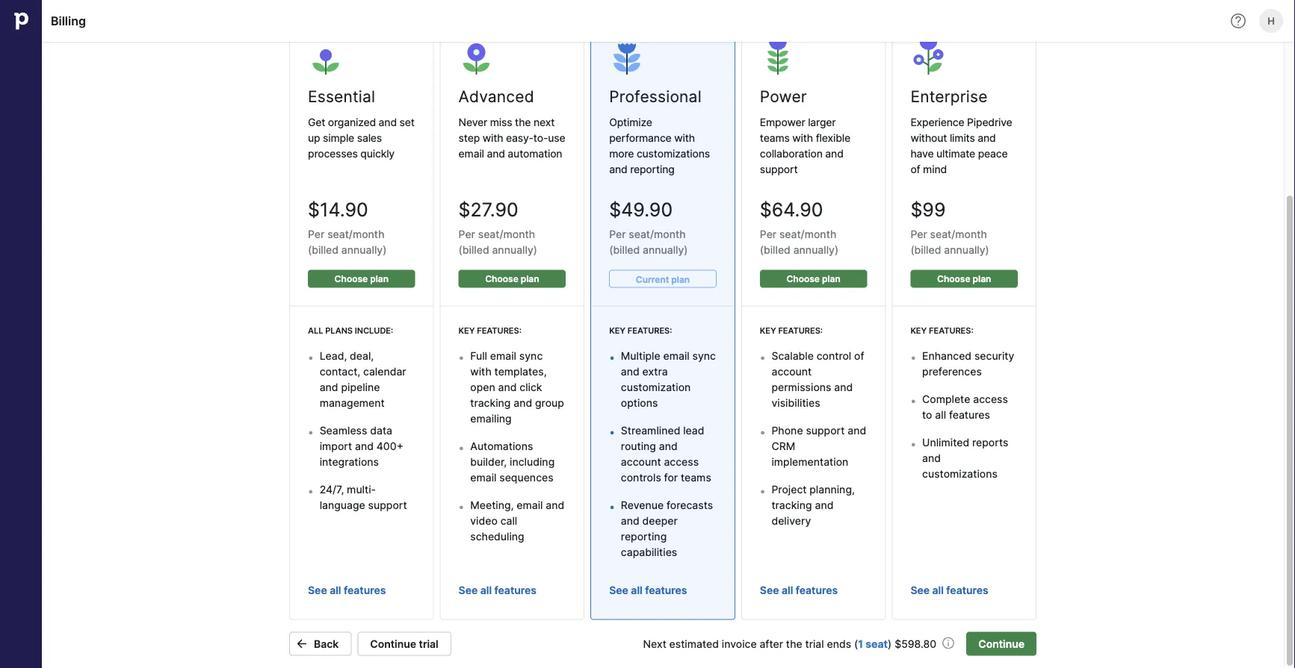 Task type: describe. For each thing, give the bounding box(es) containing it.
scalable
[[772, 351, 814, 363]]

optimize performance with more customizations and reporting
[[609, 117, 710, 176]]

seamless
[[320, 425, 367, 438]]

choose plan button for $64.90
[[760, 271, 867, 288]]

with inside optimize performance with more customizations and reporting
[[674, 132, 695, 145]]

(
[[854, 639, 858, 651]]

400+
[[377, 441, 404, 454]]

• seamless data import and 400+ integrations
[[308, 425, 404, 469]]

• for • unlimited reports and customizations
[[911, 439, 916, 451]]

with inside empower larger teams with flexible collaboration and support
[[792, 132, 813, 145]]

teams inside empower larger teams with flexible collaboration and support
[[760, 132, 790, 145]]

full
[[470, 351, 487, 363]]

$27.90
[[459, 199, 518, 221]]

implementation
[[772, 457, 849, 469]]

choose for $14.90
[[335, 274, 368, 285]]

email for • multiple email sync and extra customization options
[[663, 351, 690, 363]]

up
[[308, 132, 320, 145]]

• for • enhanced security preferences
[[911, 352, 916, 365]]

)
[[888, 639, 892, 651]]

reporting inside optimize performance with more customizations and reporting
[[630, 164, 675, 176]]

include:
[[355, 326, 393, 336]]

delivery
[[772, 516, 811, 528]]

see for $27.90
[[459, 585, 478, 598]]

and inside optimize performance with more customizations and reporting
[[609, 164, 627, 176]]

2 trial from the left
[[805, 639, 824, 651]]

• streamlined lead routing and account access controls for teams
[[609, 425, 711, 485]]

choose for $27.90
[[485, 274, 518, 285]]

ultimate
[[936, 148, 975, 161]]

access inside • streamlined lead routing and account access controls for teams
[[664, 457, 699, 469]]

contact,
[[320, 366, 360, 379]]

trial inside button
[[419, 639, 439, 651]]

with inside never miss the next step with easy-to-use email and automation
[[483, 132, 503, 145]]

and inside the experience pipedrive without limits and have ultimate peace of mind
[[978, 132, 996, 145]]

have
[[911, 148, 934, 161]]

ends
[[827, 639, 851, 651]]

• for • complete access to all features
[[911, 395, 916, 408]]

never
[[459, 117, 487, 129]]

$64.90 per seat/month (billed annually)
[[760, 199, 839, 257]]

$598.80
[[895, 639, 937, 651]]

account inside • streamlined lead routing and account access controls for teams
[[621, 457, 661, 469]]

lead,
[[320, 351, 347, 363]]

billing
[[51, 13, 86, 28]]

unlimited
[[922, 437, 969, 450]]

call
[[500, 516, 517, 528]]

ruby image
[[760, 39, 796, 75]]

key features: for $27.90
[[459, 326, 522, 336]]

essential
[[308, 87, 375, 106]]

see all features button for $27.90
[[453, 579, 543, 603]]

options
[[621, 398, 658, 410]]

continue trial
[[370, 639, 439, 651]]

diamond image
[[911, 39, 946, 75]]

after
[[760, 639, 783, 651]]

features: for $64.90
[[778, 326, 823, 336]]

all plans include:
[[308, 326, 393, 336]]

key for $49.90
[[609, 326, 626, 336]]

• for • meeting, email and video call scheduling
[[459, 501, 464, 514]]

1
[[858, 639, 863, 651]]

1 seat link
[[858, 639, 888, 651]]

and inside • scalable control of account permissions and visibilities
[[834, 382, 853, 395]]

preferences
[[922, 366, 982, 379]]

• multiple email sync and extra customization options
[[609, 351, 716, 410]]

continue trial button
[[357, 633, 451, 657]]

video
[[470, 516, 498, 528]]

• for • multiple email sync and extra customization options
[[609, 352, 615, 365]]

$49.90
[[609, 199, 673, 221]]

of inside the experience pipedrive without limits and have ultimate peace of mind
[[911, 164, 920, 176]]

and inside never miss the next step with easy-to-use email and automation
[[487, 148, 505, 161]]

of inside • scalable control of account permissions and visibilities
[[854, 351, 864, 363]]

next
[[534, 117, 555, 129]]

h button
[[1256, 6, 1286, 36]]

see for $64.90
[[760, 585, 779, 598]]

tracking inside the • project planning, tracking and delivery
[[772, 500, 812, 513]]

choose for $99
[[937, 274, 971, 285]]

(billed for $64.90
[[760, 244, 791, 257]]

support inside • 24/7, multi- language support
[[368, 500, 407, 513]]

integrations
[[320, 457, 379, 469]]

invoice
[[722, 639, 757, 651]]

• lead, deal, contact, calendar and pipeline management
[[308, 351, 406, 410]]

peace
[[978, 148, 1008, 161]]

click
[[520, 382, 542, 395]]

choose plan for $99
[[937, 274, 991, 285]]

emailing
[[470, 413, 512, 426]]

(billed for $14.90
[[308, 244, 339, 257]]

access inside • complete access to all features
[[973, 394, 1008, 407]]

language
[[320, 500, 365, 513]]

silver image
[[308, 39, 344, 75]]

to-
[[534, 132, 548, 145]]

with inside '• full email sync with templates, open and click tracking and group emailing'
[[470, 366, 492, 379]]

professional
[[609, 87, 702, 106]]

features for $14.90
[[344, 585, 386, 598]]

project
[[772, 484, 807, 497]]

all for $27.90
[[480, 585, 492, 598]]

back
[[314, 639, 339, 651]]

planning,
[[810, 484, 855, 497]]

multiple
[[621, 351, 660, 363]]

$14.90
[[308, 199, 368, 221]]

• for • phone support and crm implementation
[[760, 427, 766, 439]]

flexible
[[816, 132, 850, 145]]

plan for $49.90
[[671, 275, 690, 285]]

home image
[[10, 10, 32, 32]]

meeting,
[[470, 500, 514, 513]]

plan for $14.90
[[370, 274, 389, 285]]

choose plan button for $99
[[911, 271, 1018, 288]]

$14.90 per seat/month (billed annually)
[[308, 199, 387, 257]]

• for • 24/7, multi- language support
[[308, 486, 314, 498]]

per for $99
[[911, 229, 927, 241]]

choose plan for $14.90
[[335, 274, 389, 285]]

seat/month for $99
[[930, 229, 987, 241]]

sequences
[[499, 472, 554, 485]]

• scalable control of account permissions and visibilities
[[760, 351, 864, 410]]

• for • revenue forecasts and deeper reporting capabilities
[[609, 501, 615, 514]]

all inside • complete access to all features
[[935, 410, 946, 422]]

and inside "get organized and set up simple sales processes quickly"
[[379, 117, 397, 129]]

see all features for $99
[[911, 585, 989, 598]]

enhanced
[[922, 351, 972, 363]]

control
[[817, 351, 851, 363]]

plans
[[325, 326, 353, 336]]

per for $27.90
[[459, 229, 475, 241]]

complete
[[922, 394, 970, 407]]

plan for $99
[[973, 274, 991, 285]]

• for • lead, deal, contact, calendar and pipeline management
[[308, 352, 314, 365]]

reporting inside • revenue forecasts and deeper reporting capabilities
[[621, 531, 667, 544]]

• for • scalable control of account permissions and visibilities
[[760, 352, 766, 365]]

and inside "• meeting, email and video call scheduling"
[[546, 500, 564, 513]]

optimize
[[609, 117, 652, 129]]

estimated
[[669, 639, 719, 651]]

and inside • unlimited reports and customizations
[[922, 453, 941, 466]]

current plan button
[[609, 271, 717, 288]]

sync for $27.90
[[519, 351, 543, 363]]

current plan
[[636, 275, 690, 285]]

platinum image
[[609, 39, 645, 75]]

lead
[[683, 425, 704, 438]]

$64.90
[[760, 199, 823, 221]]

the inside never miss the next step with easy-to-use email and automation
[[515, 117, 531, 129]]

multi-
[[347, 484, 376, 497]]

collaboration
[[760, 148, 823, 161]]

performance
[[609, 132, 672, 145]]

seat/month for $49.90
[[629, 229, 686, 241]]

crm
[[772, 441, 795, 454]]

• for • full email sync with templates, open and click tracking and group emailing
[[459, 352, 464, 365]]

see all features for $64.90
[[760, 585, 838, 598]]

calendar
[[363, 366, 406, 379]]

$27.90 per seat/month (billed annually)
[[459, 199, 537, 257]]

features for $27.90
[[494, 585, 537, 598]]

streamlined
[[621, 425, 680, 438]]

reports
[[972, 437, 1008, 450]]

• for • streamlined lead routing and account access controls for teams
[[609, 427, 615, 439]]

and inside • lead, deal, contact, calendar and pipeline management
[[320, 382, 338, 395]]

and down click
[[514, 398, 532, 410]]

limits
[[950, 132, 975, 145]]

key features: for $99
[[911, 326, 974, 336]]

management
[[320, 398, 385, 410]]

features for $64.90
[[796, 585, 838, 598]]

data
[[370, 425, 392, 438]]

sync for $49.90
[[692, 351, 716, 363]]

next estimated invoice after the trial ends ( 1 seat ) $598.80
[[643, 639, 937, 651]]

all for $64.90
[[782, 585, 793, 598]]

get
[[308, 117, 325, 129]]



Task type: vqa. For each thing, say whether or not it's contained in the screenshot.


Task type: locate. For each thing, give the bounding box(es) containing it.
per inside $49.90 per seat/month (billed annually)
[[609, 229, 626, 241]]

automations
[[470, 441, 533, 454]]

email inside • automations builder, including email sequences
[[470, 472, 497, 485]]

2 choose from the left
[[485, 274, 518, 285]]

plan down $27.90 per seat/month (billed annually)
[[521, 274, 539, 285]]

choose plan for $27.90
[[485, 274, 539, 285]]

4 see all features button from the left
[[754, 579, 844, 603]]

plan inside button
[[671, 275, 690, 285]]

2 per from the left
[[459, 229, 475, 241]]

choose plan button down $27.90 per seat/month (billed annually)
[[459, 271, 566, 288]]

2 key from the left
[[609, 326, 626, 336]]

power
[[760, 87, 807, 106]]

account up controls
[[621, 457, 661, 469]]

• for • project planning, tracking and delivery
[[760, 486, 766, 498]]

• inside • revenue forecasts and deeper reporting capabilities
[[609, 501, 615, 514]]

security
[[974, 351, 1014, 363]]

0 horizontal spatial customizations
[[637, 148, 710, 161]]

1 vertical spatial access
[[664, 457, 699, 469]]

features: for $49.90
[[628, 326, 672, 336]]

tracking
[[470, 398, 511, 410], [772, 500, 812, 513]]

and down sequences
[[546, 500, 564, 513]]

1 horizontal spatial trial
[[805, 639, 824, 651]]

features for $99
[[946, 585, 989, 598]]

1 horizontal spatial access
[[973, 394, 1008, 407]]

annually) down $27.90
[[492, 244, 537, 257]]

1 vertical spatial tracking
[[772, 500, 812, 513]]

continue
[[370, 639, 416, 651], [978, 639, 1025, 651]]

email for • full email sync with templates, open and click tracking and group emailing
[[490, 351, 516, 363]]

2 choose plan button from the left
[[459, 271, 566, 288]]

3 see from the left
[[609, 585, 628, 598]]

4 see all features from the left
[[760, 585, 838, 598]]

annually) for $49.90
[[643, 244, 688, 257]]

seat/month down $14.90
[[327, 229, 385, 241]]

annually) up the current plan button
[[643, 244, 688, 257]]

key features: for $64.90
[[760, 326, 823, 336]]

quick help image
[[1229, 12, 1247, 30]]

and inside • streamlined lead routing and account access controls for teams
[[659, 441, 678, 454]]

annually) inside $99 per seat/month (billed annually)
[[944, 244, 989, 257]]

and down revenue
[[621, 516, 640, 528]]

annually) down $14.90
[[341, 244, 387, 257]]

annually) inside $49.90 per seat/month (billed annually)
[[643, 244, 688, 257]]

key
[[459, 326, 475, 336], [609, 326, 626, 336], [760, 326, 776, 336], [911, 326, 927, 336]]

all for $14.90
[[330, 585, 341, 598]]

key for $27.90
[[459, 326, 475, 336]]

3 per from the left
[[609, 229, 626, 241]]

• inside the • project planning, tracking and delivery
[[760, 486, 766, 498]]

• left enhanced
[[911, 352, 916, 365]]

5 see from the left
[[911, 585, 930, 598]]

5 see all features from the left
[[911, 585, 989, 598]]

plan down $64.90 per seat/month (billed annually)
[[822, 274, 841, 285]]

quickly
[[360, 148, 395, 161]]

and inside • revenue forecasts and deeper reporting capabilities
[[621, 516, 640, 528]]

• left complete
[[911, 395, 916, 408]]

0 vertical spatial tracking
[[470, 398, 511, 410]]

key features: up multiple
[[609, 326, 672, 336]]

teams inside • streamlined lead routing and account access controls for teams
[[681, 472, 711, 485]]

seat/month down $99
[[930, 229, 987, 241]]

key features: up "full"
[[459, 326, 522, 336]]

color primary image
[[293, 639, 311, 651]]

1 sync from the left
[[519, 351, 543, 363]]

1 horizontal spatial continue
[[978, 639, 1025, 651]]

miss
[[490, 117, 512, 129]]

continue for continue
[[978, 639, 1025, 651]]

• inside • streamlined lead routing and account access controls for teams
[[609, 427, 615, 439]]

see all features up "back"
[[308, 585, 386, 598]]

1 horizontal spatial sync
[[692, 351, 716, 363]]

(billed inside $49.90 per seat/month (billed annually)
[[609, 244, 640, 257]]

1 trial from the left
[[419, 639, 439, 651]]

(billed down $14.90
[[308, 244, 339, 257]]

features: for $99
[[929, 326, 974, 336]]

seat/month inside $14.90 per seat/month (billed annually)
[[327, 229, 385, 241]]

4 per from the left
[[760, 229, 777, 241]]

next
[[643, 639, 666, 651]]

3 key from the left
[[760, 326, 776, 336]]

key features:
[[459, 326, 522, 336], [609, 326, 672, 336], [760, 326, 823, 336], [911, 326, 974, 336]]

0 horizontal spatial tracking
[[470, 398, 511, 410]]

larger
[[808, 117, 836, 129]]

customizations inside • unlimited reports and customizations
[[922, 469, 998, 481]]

tracking up 'emailing'
[[470, 398, 511, 410]]

choose plan down $99 per seat/month (billed annually)
[[937, 274, 991, 285]]

see down scheduling
[[459, 585, 478, 598]]

back button
[[289, 633, 351, 657]]

2 vertical spatial support
[[368, 500, 407, 513]]

3 key features: from the left
[[760, 326, 823, 336]]

and down unlimited
[[922, 453, 941, 466]]

• 24/7, multi- language support
[[308, 484, 407, 513]]

and down "contact,"
[[320, 382, 338, 395]]

and
[[379, 117, 397, 129], [978, 132, 996, 145], [487, 148, 505, 161], [825, 148, 844, 161], [609, 164, 627, 176], [621, 366, 640, 379], [320, 382, 338, 395], [498, 382, 517, 395], [834, 382, 853, 395], [514, 398, 532, 410], [848, 425, 866, 438], [355, 441, 374, 454], [659, 441, 678, 454], [922, 453, 941, 466], [546, 500, 564, 513], [815, 500, 834, 513], [621, 516, 640, 528]]

(billed for $27.90
[[459, 244, 489, 257]]

see all features button for $49.90
[[603, 579, 693, 603]]

4 (billed from the left
[[760, 244, 791, 257]]

simple
[[323, 132, 354, 145]]

features: up scalable
[[778, 326, 823, 336]]

0 horizontal spatial the
[[515, 117, 531, 129]]

of down have
[[911, 164, 920, 176]]

choose plan
[[335, 274, 389, 285], [485, 274, 539, 285], [787, 274, 841, 285], [937, 274, 991, 285]]

permissions
[[772, 382, 831, 395]]

0 horizontal spatial sync
[[519, 351, 543, 363]]

• for • seamless data import and 400+ integrations
[[308, 427, 314, 439]]

email inside "• meeting, email and video call scheduling"
[[517, 500, 543, 513]]

support down multi- at the bottom left
[[368, 500, 407, 513]]

• left "meeting," on the left of the page
[[459, 501, 464, 514]]

• inside • phone support and crm implementation
[[760, 427, 766, 439]]

empower
[[760, 117, 805, 129]]

tracking up delivery
[[772, 500, 812, 513]]

all up "back"
[[330, 585, 341, 598]]

• left revenue
[[609, 501, 615, 514]]

email up "extra"
[[663, 351, 690, 363]]

• inside • complete access to all features
[[911, 395, 916, 408]]

0 vertical spatial access
[[973, 394, 1008, 407]]

see all features button for $99
[[905, 579, 995, 603]]

(billed for $49.90
[[609, 244, 640, 257]]

choose for $64.90
[[787, 274, 820, 285]]

routing
[[621, 441, 656, 454]]

2 features: from the left
[[628, 326, 672, 336]]

• left 'phone'
[[760, 427, 766, 439]]

2 annually) from the left
[[492, 244, 537, 257]]

annually) inside $64.90 per seat/month (billed annually)
[[793, 244, 839, 257]]

seat/month inside $27.90 per seat/month (billed annually)
[[478, 229, 535, 241]]

seat/month for $14.90
[[327, 229, 385, 241]]

and down flexible
[[825, 148, 844, 161]]

0 horizontal spatial continue
[[370, 639, 416, 651]]

2 sync from the left
[[692, 351, 716, 363]]

key up "full"
[[459, 326, 475, 336]]

0 horizontal spatial of
[[854, 351, 864, 363]]

see all features down capabilities at bottom
[[609, 585, 687, 598]]

experience
[[911, 117, 964, 129]]

1 see from the left
[[308, 585, 327, 598]]

experience pipedrive without limits and have ultimate peace of mind
[[911, 117, 1012, 176]]

per down $99
[[911, 229, 927, 241]]

plan down $99 per seat/month (billed annually)
[[973, 274, 991, 285]]

account inside • scalable control of account permissions and visibilities
[[772, 366, 812, 379]]

color muted image
[[943, 638, 955, 650]]

• left 24/7,
[[308, 486, 314, 498]]

features: up multiple
[[628, 326, 672, 336]]

continue inside button
[[370, 639, 416, 651]]

scheduling
[[470, 531, 524, 544]]

annually) for $14.90
[[341, 244, 387, 257]]

(billed inside $27.90 per seat/month (billed annually)
[[459, 244, 489, 257]]

seat
[[866, 639, 888, 651]]

(billed for $99
[[911, 244, 941, 257]]

sync right multiple
[[692, 351, 716, 363]]

1 key features: from the left
[[459, 326, 522, 336]]

2 see all features from the left
[[459, 585, 537, 598]]

1 vertical spatial customizations
[[922, 469, 998, 481]]

see all features button down scheduling
[[453, 579, 543, 603]]

annually) for $99
[[944, 244, 989, 257]]

5 (billed from the left
[[911, 244, 941, 257]]

seat/month inside $64.90 per seat/month (billed annually)
[[779, 229, 837, 241]]

annually) inside $14.90 per seat/month (billed annually)
[[341, 244, 387, 257]]

automation
[[508, 148, 562, 161]]

per inside $27.90 per seat/month (billed annually)
[[459, 229, 475, 241]]

1 (billed from the left
[[308, 244, 339, 257]]

0 horizontal spatial access
[[664, 457, 699, 469]]

see all features for $14.90
[[308, 585, 386, 598]]

and up implementation at the bottom right
[[848, 425, 866, 438]]

0 horizontal spatial account
[[621, 457, 661, 469]]

4 features: from the left
[[929, 326, 974, 336]]

phone
[[772, 425, 803, 438]]

choose plan button down $64.90 per seat/month (billed annually)
[[760, 271, 867, 288]]

continue right "back"
[[370, 639, 416, 651]]

3 see all features from the left
[[609, 585, 687, 598]]

1 see all features from the left
[[308, 585, 386, 598]]

account down scalable
[[772, 366, 812, 379]]

and inside • multiple email sync and extra customization options
[[621, 366, 640, 379]]

per inside $99 per seat/month (billed annually)
[[911, 229, 927, 241]]

sync up templates,
[[519, 351, 543, 363]]

1 continue from the left
[[370, 639, 416, 651]]

5 per from the left
[[911, 229, 927, 241]]

import
[[320, 441, 352, 454]]

key features: up enhanced
[[911, 326, 974, 336]]

set
[[400, 117, 415, 129]]

gold image
[[459, 39, 494, 75]]

organized
[[328, 117, 376, 129]]

see for $99
[[911, 585, 930, 598]]

choose plan button for $27.90
[[459, 271, 566, 288]]

0 vertical spatial the
[[515, 117, 531, 129]]

seat/month inside $99 per seat/month (billed annually)
[[930, 229, 987, 241]]

seat/month for $64.90
[[779, 229, 837, 241]]

choose down $27.90 per seat/month (billed annually)
[[485, 274, 518, 285]]

use
[[548, 132, 565, 145]]

0 vertical spatial account
[[772, 366, 812, 379]]

per for $64.90
[[760, 229, 777, 241]]

• left multiple
[[609, 352, 615, 365]]

3 (billed from the left
[[609, 244, 640, 257]]

key up multiple
[[609, 326, 626, 336]]

see all features button for $14.90
[[302, 579, 392, 603]]

features: up "full"
[[477, 326, 522, 336]]

all down scheduling
[[480, 585, 492, 598]]

4 choose from the left
[[937, 274, 971, 285]]

features up ends
[[796, 585, 838, 598]]

4 choose plan from the left
[[937, 274, 991, 285]]

email inside never miss the next step with easy-to-use email and automation
[[459, 148, 484, 161]]

3 seat/month from the left
[[629, 229, 686, 241]]

customizations for unlimited
[[922, 469, 998, 481]]

pipeline
[[341, 382, 380, 395]]

the
[[515, 117, 531, 129], [786, 639, 802, 651]]

features inside • complete access to all features
[[949, 410, 990, 422]]

all for $49.90
[[631, 585, 643, 598]]

(billed down the $64.90
[[760, 244, 791, 257]]

per for $14.90
[[308, 229, 325, 241]]

0 vertical spatial support
[[760, 164, 798, 176]]

• left 'streamlined'
[[609, 427, 615, 439]]

step
[[459, 132, 480, 145]]

4 key from the left
[[911, 326, 927, 336]]

continue for continue trial
[[370, 639, 416, 651]]

email inside '• full email sync with templates, open and click tracking and group emailing'
[[490, 351, 516, 363]]

3 see all features button from the left
[[603, 579, 693, 603]]

access up reports
[[973, 394, 1008, 407]]

• phone support and crm implementation
[[760, 425, 866, 469]]

see all features button down capabilities at bottom
[[603, 579, 693, 603]]

and inside • phone support and crm implementation
[[848, 425, 866, 438]]

with
[[483, 132, 503, 145], [674, 132, 695, 145], [792, 132, 813, 145], [470, 366, 492, 379]]

customizations inside optimize performance with more customizations and reporting
[[637, 148, 710, 161]]

and down pipedrive at the right of the page
[[978, 132, 996, 145]]

1 annually) from the left
[[341, 244, 387, 257]]

(billed inside $99 per seat/month (billed annually)
[[911, 244, 941, 257]]

1 horizontal spatial of
[[911, 164, 920, 176]]

visibilities
[[772, 398, 820, 410]]

features:
[[477, 326, 522, 336], [628, 326, 672, 336], [778, 326, 823, 336], [929, 326, 974, 336]]

1 vertical spatial account
[[621, 457, 661, 469]]

and down multiple
[[621, 366, 640, 379]]

all for $99
[[932, 585, 944, 598]]

choose plan button
[[308, 271, 415, 288], [459, 271, 566, 288], [760, 271, 867, 288], [911, 271, 1018, 288]]

• inside • scalable control of account permissions and visibilities
[[760, 352, 766, 365]]

enterprise
[[911, 87, 988, 106]]

2 continue from the left
[[978, 639, 1025, 651]]

features: for $27.90
[[477, 326, 522, 336]]

per inside $64.90 per seat/month (billed annually)
[[760, 229, 777, 241]]

• inside • 24/7, multi- language support
[[308, 486, 314, 498]]

features for $49.90
[[645, 585, 687, 598]]

• inside • seamless data import and 400+ integrations
[[308, 427, 314, 439]]

1 horizontal spatial support
[[760, 164, 798, 176]]

1 vertical spatial teams
[[681, 472, 711, 485]]

annually) inside $27.90 per seat/month (billed annually)
[[492, 244, 537, 257]]

features down capabilities at bottom
[[645, 585, 687, 598]]

and inside empower larger teams with flexible collaboration and support
[[825, 148, 844, 161]]

and left the set
[[379, 117, 397, 129]]

• inside • lead, deal, contact, calendar and pipeline management
[[308, 352, 314, 365]]

support down 'collaboration'
[[760, 164, 798, 176]]

3 annually) from the left
[[643, 244, 688, 257]]

seat/month inside $49.90 per seat/month (billed annually)
[[629, 229, 686, 241]]

0 vertical spatial reporting
[[630, 164, 675, 176]]

2 choose plan from the left
[[485, 274, 539, 285]]

key for $99
[[911, 326, 927, 336]]

current
[[636, 275, 669, 285]]

0 horizontal spatial trial
[[419, 639, 439, 651]]

1 choose plan from the left
[[335, 274, 389, 285]]

• inside • automations builder, including email sequences
[[459, 442, 464, 455]]

sync inside '• full email sync with templates, open and click tracking and group emailing'
[[519, 351, 543, 363]]

•
[[308, 352, 314, 365], [459, 352, 464, 365], [609, 352, 615, 365], [760, 352, 766, 365], [911, 352, 916, 365], [911, 395, 916, 408], [308, 427, 314, 439], [609, 427, 615, 439], [760, 427, 766, 439], [911, 439, 916, 451], [459, 442, 464, 455], [308, 486, 314, 498], [760, 486, 766, 498], [459, 501, 464, 514], [609, 501, 615, 514]]

1 seat/month from the left
[[327, 229, 385, 241]]

sales
[[357, 132, 382, 145]]

choose plan button up all plans include:
[[308, 271, 415, 288]]

choose plan button for $14.90
[[308, 271, 415, 288]]

without
[[911, 132, 947, 145]]

revenue
[[621, 500, 664, 513]]

trial
[[419, 639, 439, 651], [805, 639, 824, 651]]

• left project
[[760, 486, 766, 498]]

2 see all features button from the left
[[453, 579, 543, 603]]

2 seat/month from the left
[[478, 229, 535, 241]]

with up 'collaboration'
[[792, 132, 813, 145]]

see all features up next estimated invoice after the trial ends ( 1 seat ) $598.80
[[760, 585, 838, 598]]

all up color muted icon
[[932, 585, 944, 598]]

0 vertical spatial teams
[[760, 132, 790, 145]]

2 key features: from the left
[[609, 326, 672, 336]]

support inside empower larger teams with flexible collaboration and support
[[760, 164, 798, 176]]

see all features for $49.90
[[609, 585, 687, 598]]

annually) for $64.90
[[793, 244, 839, 257]]

1 horizontal spatial tracking
[[772, 500, 812, 513]]

2 horizontal spatial support
[[806, 425, 845, 438]]

• left unlimited
[[911, 439, 916, 451]]

choose plan down $64.90 per seat/month (billed annually)
[[787, 274, 841, 285]]

and inside • seamless data import and 400+ integrations
[[355, 441, 374, 454]]

1 vertical spatial reporting
[[621, 531, 667, 544]]

seat/month down $49.90
[[629, 229, 686, 241]]

email down the step
[[459, 148, 484, 161]]

1 vertical spatial support
[[806, 425, 845, 438]]

1 horizontal spatial account
[[772, 366, 812, 379]]

0 vertical spatial customizations
[[637, 148, 710, 161]]

• full email sync with templates, open and click tracking and group emailing
[[459, 351, 564, 426]]

see all features for $27.90
[[459, 585, 537, 598]]

capabilities
[[621, 547, 677, 560]]

access up for
[[664, 457, 699, 469]]

plan
[[370, 274, 389, 285], [521, 274, 539, 285], [822, 274, 841, 285], [973, 274, 991, 285], [671, 275, 690, 285]]

key features: up scalable
[[760, 326, 823, 336]]

per for $49.90
[[609, 229, 626, 241]]

• inside "• meeting, email and video call scheduling"
[[459, 501, 464, 514]]

forecasts
[[667, 500, 713, 513]]

3 choose from the left
[[787, 274, 820, 285]]

annually) down the $64.90
[[793, 244, 839, 257]]

sync inside • multiple email sync and extra customization options
[[692, 351, 716, 363]]

customizations for performance
[[637, 148, 710, 161]]

• inside '• full email sync with templates, open and click tracking and group emailing'
[[459, 352, 464, 365]]

(billed up current
[[609, 244, 640, 257]]

4 annually) from the left
[[793, 244, 839, 257]]

see all features button for $64.90
[[754, 579, 844, 603]]

teams down empower
[[760, 132, 790, 145]]

1 choose plan button from the left
[[308, 271, 415, 288]]

per inside $14.90 per seat/month (billed annually)
[[308, 229, 325, 241]]

key up enhanced
[[911, 326, 927, 336]]

choose plan button down $99 per seat/month (billed annually)
[[911, 271, 1018, 288]]

5 annually) from the left
[[944, 244, 989, 257]]

key features: for $49.90
[[609, 326, 672, 336]]

5 see all features button from the left
[[905, 579, 995, 603]]

• unlimited reports and customizations
[[911, 437, 1008, 481]]

1 horizontal spatial customizations
[[922, 469, 998, 481]]

choose
[[335, 274, 368, 285], [485, 274, 518, 285], [787, 274, 820, 285], [937, 274, 971, 285]]

get organized and set up simple sales processes quickly
[[308, 117, 415, 161]]

1 choose from the left
[[335, 274, 368, 285]]

continue button
[[966, 633, 1037, 657]]

1 horizontal spatial the
[[786, 639, 802, 651]]

annually) down $99
[[944, 244, 989, 257]]

the up easy- at the top left
[[515, 117, 531, 129]]

2 see from the left
[[459, 585, 478, 598]]

1 horizontal spatial teams
[[760, 132, 790, 145]]

1 vertical spatial of
[[854, 351, 864, 363]]

and down miss
[[487, 148, 505, 161]]

• for • automations builder, including email sequences
[[459, 442, 464, 455]]

(billed down $99
[[911, 244, 941, 257]]

and down templates,
[[498, 382, 517, 395]]

• inside • unlimited reports and customizations
[[911, 439, 916, 451]]

tracking inside '• full email sync with templates, open and click tracking and group emailing'
[[470, 398, 511, 410]]

1 key from the left
[[459, 326, 475, 336]]

choose plan down $27.90 per seat/month (billed annually)
[[485, 274, 539, 285]]

(billed inside $14.90 per seat/month (billed annually)
[[308, 244, 339, 257]]

see all features up color muted icon
[[911, 585, 989, 598]]

email inside • multiple email sync and extra customization options
[[663, 351, 690, 363]]

4 see from the left
[[760, 585, 779, 598]]

choose plan for $64.90
[[787, 274, 841, 285]]

customizations down unlimited
[[922, 469, 998, 481]]

with up open
[[470, 366, 492, 379]]

see for $14.90
[[308, 585, 327, 598]]

choose down $14.90 per seat/month (billed annually)
[[335, 274, 368, 285]]

advanced
[[459, 87, 534, 106]]

4 choose plan button from the left
[[911, 271, 1018, 288]]

support inside • phone support and crm implementation
[[806, 425, 845, 438]]

• meeting, email and video call scheduling
[[459, 500, 564, 544]]

the right after
[[786, 639, 802, 651]]

1 vertical spatial the
[[786, 639, 802, 651]]

key up scalable
[[760, 326, 776, 336]]

3 choose plan from the left
[[787, 274, 841, 285]]

4 key features: from the left
[[911, 326, 974, 336]]

• left automations
[[459, 442, 464, 455]]

3 features: from the left
[[778, 326, 823, 336]]

annually) for $27.90
[[492, 244, 537, 257]]

plan for $64.90
[[822, 274, 841, 285]]

to
[[922, 410, 932, 422]]

see up after
[[760, 585, 779, 598]]

easy-
[[506, 132, 534, 145]]

0 horizontal spatial teams
[[681, 472, 711, 485]]

key for $64.90
[[760, 326, 776, 336]]

email up templates,
[[490, 351, 516, 363]]

reporting down the performance
[[630, 164, 675, 176]]

and inside the • project planning, tracking and delivery
[[815, 500, 834, 513]]

5 seat/month from the left
[[930, 229, 987, 241]]

h
[[1268, 15, 1275, 27]]

see for $49.90
[[609, 585, 628, 598]]

choose down $99 per seat/month (billed annually)
[[937, 274, 971, 285]]

builder,
[[470, 457, 507, 469]]

1 per from the left
[[308, 229, 325, 241]]

1 features: from the left
[[477, 326, 522, 336]]

4 seat/month from the left
[[779, 229, 837, 241]]

3 choose plan button from the left
[[760, 271, 867, 288]]

email for • meeting, email and video call scheduling
[[517, 500, 543, 513]]

continue inside button
[[978, 639, 1025, 651]]

pipedrive
[[967, 117, 1012, 129]]

plan up include:
[[370, 274, 389, 285]]

and down 'streamlined'
[[659, 441, 678, 454]]

per down $49.90
[[609, 229, 626, 241]]

• inside '• enhanced security preferences'
[[911, 352, 916, 365]]

(billed inside $64.90 per seat/month (billed annually)
[[760, 244, 791, 257]]

all down capabilities at bottom
[[631, 585, 643, 598]]

• inside • multiple email sync and extra customization options
[[609, 352, 615, 365]]

0 horizontal spatial support
[[368, 500, 407, 513]]

templates,
[[494, 366, 547, 379]]

extra
[[642, 366, 668, 379]]

never miss the next step with easy-to-use email and automation
[[459, 117, 565, 161]]

seat/month for $27.90
[[478, 229, 535, 241]]

see all features button up next estimated invoice after the trial ends ( 1 seat ) $598.80
[[754, 579, 844, 603]]

see down capabilities at bottom
[[609, 585, 628, 598]]

1 see all features button from the left
[[302, 579, 392, 603]]

0 vertical spatial of
[[911, 164, 920, 176]]

plan for $27.90
[[521, 274, 539, 285]]

2 (billed from the left
[[459, 244, 489, 257]]

support
[[760, 164, 798, 176], [806, 425, 845, 438], [368, 500, 407, 513]]



